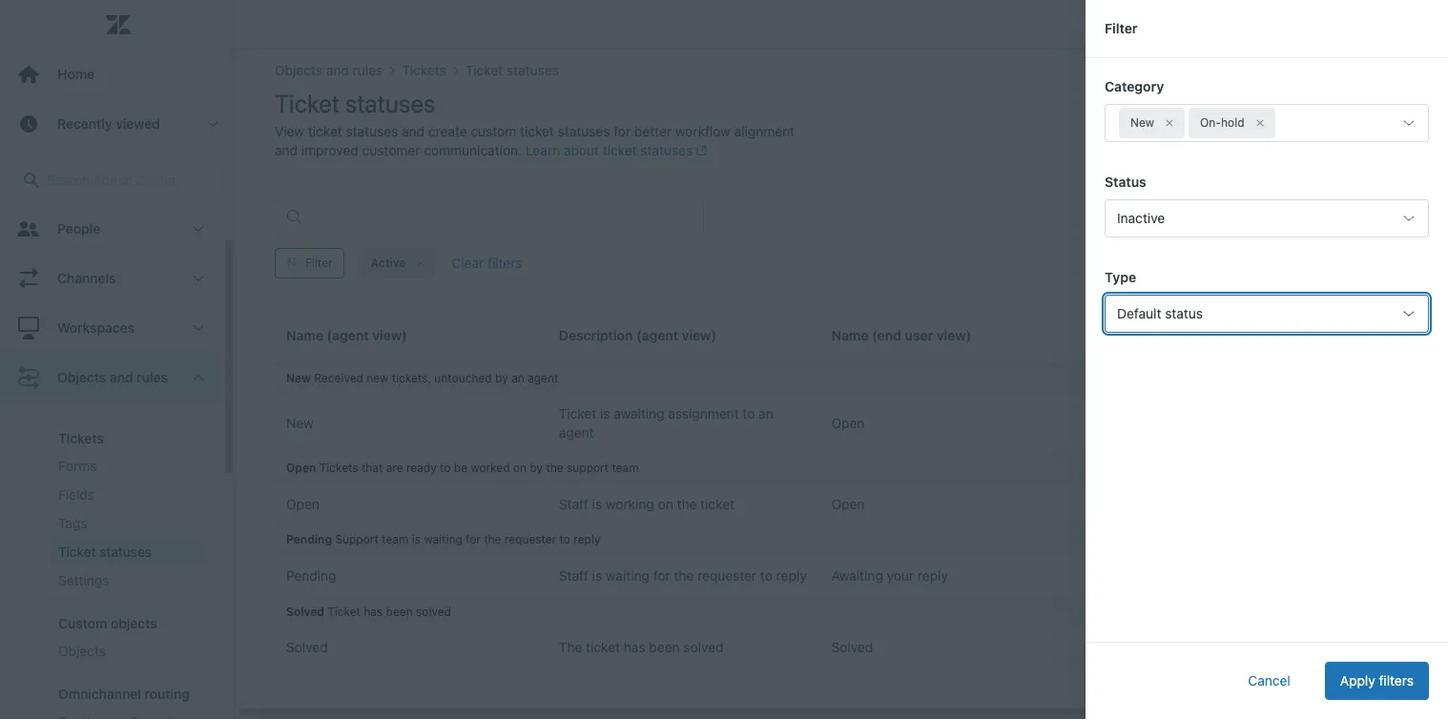 Task type: locate. For each thing, give the bounding box(es) containing it.
and
[[110, 369, 133, 385]]

omnichannel
[[58, 686, 141, 702]]

on-hold
[[1200, 115, 1245, 130]]

on-
[[1200, 115, 1221, 130]]

custom
[[58, 615, 107, 632]]

forms
[[58, 458, 97, 474]]

tags
[[58, 515, 87, 531]]

cancel
[[1248, 673, 1291, 689]]

filter dialog
[[1086, 0, 1448, 719]]

rules
[[137, 369, 168, 385]]

apply
[[1340, 673, 1376, 689]]

objects left and
[[57, 369, 106, 385]]

settings link
[[51, 567, 202, 595]]

fields
[[58, 487, 95, 503]]

None search field
[[2, 161, 234, 199]]

cancel button
[[1233, 662, 1306, 700]]

tickets element
[[58, 430, 104, 447]]

objects for objects and rules
[[57, 369, 106, 385]]

filters
[[1379, 673, 1414, 689]]

objects for objects
[[58, 643, 106, 659]]

objects inside group
[[58, 643, 106, 659]]

status element
[[1105, 199, 1429, 238]]

settings
[[58, 573, 109, 589]]

objects link
[[51, 637, 202, 666]]

tree item
[[0, 353, 221, 719]]

omnichannel routing element
[[58, 686, 190, 702]]

primary element
[[0, 0, 237, 719]]

tickets
[[58, 430, 104, 447]]

type
[[1105, 269, 1137, 285]]

objects and rules
[[57, 369, 168, 385]]

1 vertical spatial objects
[[58, 643, 106, 659]]

ticket statuses element
[[58, 543, 152, 562]]

objects
[[57, 369, 106, 385], [58, 643, 106, 659]]

category
[[1105, 78, 1164, 94]]

objects inside dropdown button
[[57, 369, 106, 385]]

default
[[1117, 305, 1162, 322]]

tree item inside primary element
[[0, 353, 221, 719]]

tree item containing objects and rules
[[0, 353, 221, 719]]

new option
[[1119, 108, 1185, 138]]

objects down custom
[[58, 643, 106, 659]]

status
[[1165, 305, 1203, 322]]

0 vertical spatial objects
[[57, 369, 106, 385]]

objects
[[111, 615, 157, 632]]

forms element
[[58, 457, 97, 476]]



Task type: describe. For each thing, give the bounding box(es) containing it.
custom objects
[[58, 615, 157, 632]]

status
[[1105, 174, 1147, 190]]

settings element
[[58, 572, 109, 591]]

omnichannel routing
[[58, 686, 190, 702]]

fields element
[[58, 486, 95, 505]]

ticket statuses
[[58, 544, 152, 560]]

tags link
[[51, 510, 202, 538]]

ticket
[[58, 544, 96, 560]]

custom objects element
[[58, 615, 157, 632]]

hold
[[1221, 115, 1245, 130]]

routing
[[145, 686, 190, 702]]

forms link
[[51, 452, 202, 481]]

objects element
[[58, 642, 106, 661]]

inactive
[[1117, 210, 1165, 226]]

objects and rules group
[[0, 403, 221, 719]]

none search field inside primary element
[[2, 161, 234, 199]]

remove image
[[1254, 117, 1266, 129]]

new
[[1131, 115, 1155, 130]]

objects and rules button
[[0, 353, 221, 403]]

ticket statuses link
[[51, 538, 202, 567]]

remove image
[[1164, 117, 1176, 129]]

apply filters
[[1340, 673, 1414, 689]]

on-hold option
[[1189, 108, 1275, 138]]

default status
[[1117, 305, 1203, 322]]

Search Admin Center field
[[47, 172, 212, 189]]

tags element
[[58, 514, 87, 533]]

filter
[[1105, 20, 1138, 36]]

apply filters button
[[1325, 662, 1429, 700]]

type element
[[1105, 295, 1429, 333]]

fields link
[[51, 481, 202, 510]]

category element
[[1105, 104, 1429, 142]]

statuses
[[99, 544, 152, 560]]

routing configuration element
[[58, 713, 191, 719]]



Task type: vqa. For each thing, say whether or not it's contained in the screenshot.
the middle Agent
no



